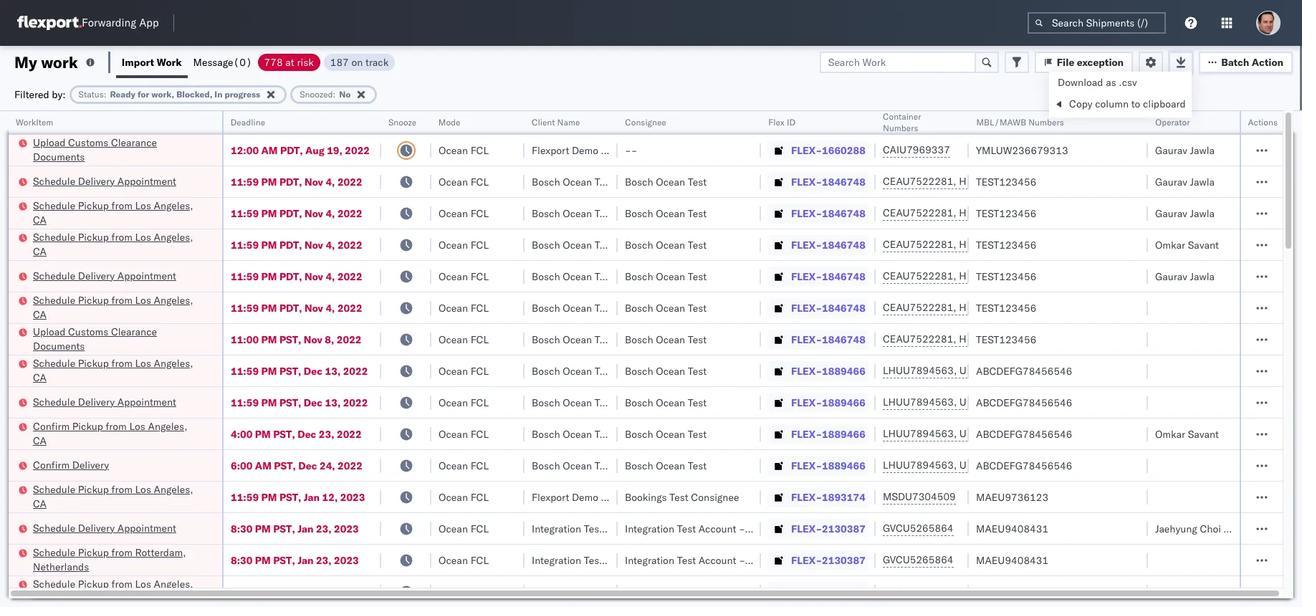 Task type: vqa. For each thing, say whether or not it's contained in the screenshot.


Task type: describe. For each thing, give the bounding box(es) containing it.
in
[[215, 89, 222, 99]]

5 11:59 pm pdt, nov 4, 2022 from the top
[[231, 301, 362, 314]]

5 ceau7522281, hlxu6269489, hlxu8034992 from the top
[[883, 301, 1105, 314]]

5 11:59 from the top
[[231, 301, 259, 314]]

6 flex- from the top
[[791, 301, 822, 314]]

resize handle column header for workitem
[[205, 111, 222, 607]]

10 resize handle column header from the left
[[1224, 111, 1241, 607]]

11 fcl from the top
[[471, 459, 489, 472]]

from inside confirm pickup from los angeles, ca
[[106, 420, 127, 433]]

filtered by:
[[14, 88, 66, 101]]

Search Work text field
[[820, 51, 976, 73]]

appointment for 11:59 pm pdt, nov 4, 2022
[[117, 269, 176, 282]]

batch action button
[[1199, 51, 1293, 73]]

1846748 for fifth "schedule pickup from los angeles, ca" button from the bottom of the page
[[822, 238, 866, 251]]

5 ocean fcl from the top
[[439, 270, 489, 283]]

schedule delivery appointment link for 11:59 pm pdt, nov 4, 2022
[[33, 268, 176, 283]]

187 on track
[[330, 56, 389, 68]]

gaurav jawla for upload customs clearance documents
[[1155, 144, 1215, 157]]

187
[[330, 56, 349, 68]]

3 11:59 pm pdt, nov 4, 2022 from the top
[[231, 238, 362, 251]]

7 fcl from the top
[[471, 333, 489, 346]]

abcdefg78456546 for confirm pickup from los angeles, ca
[[976, 428, 1072, 440]]

1889466 for schedule delivery appointment
[[822, 396, 866, 409]]

1 schedule delivery appointment link from the top
[[33, 174, 176, 188]]

schedule pickup from los angeles, ca for schedule pickup from los angeles, ca link related to sixth "schedule pickup from los angeles, ca" button from the top of the page
[[33, 577, 193, 605]]

aug
[[305, 144, 324, 157]]

3 ocean fcl from the top
[[439, 207, 489, 220]]

2 fcl from the top
[[471, 175, 489, 188]]

.csv
[[1119, 76, 1137, 89]]

account for schedule delivery appointment
[[699, 522, 736, 535]]

integration for schedule pickup from rotterdam, netherlands
[[625, 554, 674, 567]]

risk
[[297, 56, 314, 68]]

schedule delivery appointment button for 11:59 pm pst, dec 13, 2022
[[33, 395, 176, 410]]

omkar savant for ceau7522281, hlxu6269489, hlxu8034992
[[1155, 238, 1219, 251]]

client
[[532, 117, 555, 128]]

1 ocean fcl from the top
[[439, 144, 489, 157]]

integration test account - karl lagerfeld for schedule pickup from rotterdam, netherlands
[[625, 554, 811, 567]]

11:59 pm pst, jan 12, 2023
[[231, 491, 365, 503]]

mbl/mawb
[[976, 117, 1026, 128]]

13 ocean fcl from the top
[[439, 522, 489, 535]]

3 4, from the top
[[326, 238, 335, 251]]

vandelay west
[[625, 585, 692, 598]]

: for snoozed
[[333, 89, 336, 99]]

flexport demo consignee for -
[[532, 144, 649, 157]]

3 resize handle column header from the left
[[414, 111, 431, 607]]

at
[[285, 56, 294, 68]]

6 schedule pickup from los angeles, ca button from the top
[[33, 577, 204, 607]]

msdu7304509
[[883, 490, 956, 503]]

import work button
[[116, 46, 187, 78]]

12 flex- from the top
[[791, 491, 822, 503]]

10 flex- from the top
[[791, 428, 822, 440]]

12:00 am pdt, aug 19, 2022
[[231, 144, 370, 157]]

1 horizontal spatial --
[[976, 585, 989, 598]]

maeu9408431 for schedule pickup from rotterdam, netherlands
[[976, 554, 1049, 567]]

forwarding
[[82, 16, 136, 30]]

upload for 11:00 pm pst, nov 8, 2022
[[33, 325, 66, 338]]

confirm for confirm pickup from los angeles, ca
[[33, 420, 70, 433]]

4 ocean fcl from the top
[[439, 238, 489, 251]]

my
[[14, 52, 37, 72]]

status : ready for work, blocked, in progress
[[79, 89, 260, 99]]

documents for 12:00
[[33, 150, 85, 163]]

15 flex- from the top
[[791, 585, 822, 598]]

2 ocean fcl from the top
[[439, 175, 489, 188]]

9 11:59 from the top
[[231, 585, 259, 598]]

ymluw236679313
[[976, 144, 1068, 157]]

container numbers button
[[876, 108, 955, 134]]

mode
[[439, 117, 461, 128]]

3 fcl from the top
[[471, 207, 489, 220]]

8 flex- from the top
[[791, 364, 822, 377]]

appointment for 8:30 pm pst, jan 23, 2023
[[117, 521, 176, 534]]

upload customs clearance documents link for 11:00 pm pst, nov 8, 2022
[[33, 324, 204, 353]]

8,
[[325, 333, 334, 346]]

6 test123456 from the top
[[976, 333, 1037, 346]]

11 ocean fcl from the top
[[439, 459, 489, 472]]

flexport for bookings test consignee
[[532, 491, 569, 503]]

1 ceau7522281, from the top
[[883, 175, 957, 188]]

snoozed : no
[[300, 89, 351, 99]]

jawla for schedule delivery appointment
[[1190, 270, 1215, 283]]

4 fcl from the top
[[471, 238, 489, 251]]

5 schedule pickup from los angeles, ca button from the top
[[33, 482, 204, 512]]

11 flex- from the top
[[791, 459, 822, 472]]

12:00
[[231, 144, 259, 157]]

bookings test consignee
[[625, 491, 739, 503]]

jaehyung choi - test origin agen
[[1155, 522, 1302, 535]]

7 ocean fcl from the top
[[439, 333, 489, 346]]

demo for -
[[572, 144, 598, 157]]

list box containing download as .csv
[[1049, 72, 1192, 118]]

4 schedule from the top
[[33, 269, 75, 282]]

4 11:59 pm pdt, nov 4, 2022 from the top
[[231, 270, 362, 283]]

5 flex- from the top
[[791, 270, 822, 283]]

numbers for container numbers
[[883, 123, 918, 133]]

2023 for schedule pickup from rotterdam, netherlands link
[[334, 554, 359, 567]]

11:59 pm pst, dec 13, 2022 for schedule pickup from los angeles, ca
[[231, 364, 368, 377]]

24, for 2022
[[320, 459, 335, 472]]

8:30 pm pst, jan 23, 2023 for schedule delivery appointment
[[231, 522, 359, 535]]

4 1889466 from the top
[[822, 459, 866, 472]]

flex id
[[768, 117, 795, 128]]

snoozed
[[300, 89, 333, 99]]

6 ceau7522281, from the top
[[883, 333, 957, 345]]

11:59 pm pst, jan 24, 2023
[[231, 585, 365, 598]]

Search Shipments (/) text field
[[1028, 12, 1166, 34]]

1889466 for confirm pickup from los angeles, ca
[[822, 428, 866, 440]]

14 fcl from the top
[[471, 554, 489, 567]]

0 horizontal spatial --
[[625, 144, 637, 157]]

uetu5238478 for confirm pickup from los angeles, ca
[[960, 427, 1029, 440]]

1846748 for fourth "schedule pickup from los angeles, ca" button from the bottom of the page
[[822, 301, 866, 314]]

consignee inside button
[[625, 117, 666, 128]]

dec for schedule delivery appointment
[[304, 396, 323, 409]]

23, for los
[[319, 428, 334, 440]]

5 test123456 from the top
[[976, 301, 1037, 314]]

from inside schedule pickup from rotterdam, netherlands
[[111, 546, 132, 559]]

6 flex-1846748 from the top
[[791, 333, 866, 346]]

uetu5238478 for schedule delivery appointment
[[960, 396, 1029, 409]]

download
[[1058, 76, 1103, 89]]

schedule pickup from los angeles, ca for schedule pickup from los angeles, ca link associated with third "schedule pickup from los angeles, ca" button from the bottom of the page
[[33, 357, 193, 384]]

schedule delivery appointment for 11:59 pm pdt, nov 4, 2022
[[33, 269, 176, 282]]

1 ceau7522281, hlxu6269489, hlxu8034992 from the top
[[883, 175, 1105, 188]]

7 flex- from the top
[[791, 333, 822, 346]]

angeles, for 6th "schedule pickup from los angeles, ca" button from the bottom of the page's schedule pickup from los angeles, ca link
[[154, 199, 193, 212]]

lhuu7894563, for confirm pickup from los angeles, ca
[[883, 427, 957, 440]]

column
[[1095, 97, 1129, 110]]

account for schedule pickup from rotterdam, netherlands
[[699, 554, 736, 567]]

1662119
[[822, 585, 866, 598]]

karl for schedule pickup from rotterdam, netherlands
[[748, 554, 766, 567]]

vandelay for vandelay west
[[625, 585, 666, 598]]

14 ocean fcl from the top
[[439, 554, 489, 567]]

container numbers
[[883, 111, 921, 133]]

2023 for schedule pickup from los angeles, ca link corresponding to 2nd "schedule pickup from los angeles, ca" button from the bottom of the page
[[340, 491, 365, 503]]

snooze
[[388, 117, 417, 128]]

13 flex- from the top
[[791, 522, 822, 535]]

12 ocean fcl from the top
[[439, 491, 489, 503]]

client name
[[532, 117, 580, 128]]

3 schedule pickup from los angeles, ca button from the top
[[33, 293, 204, 323]]

documents for 11:00
[[33, 339, 85, 352]]

as
[[1106, 76, 1116, 89]]

1 11:59 from the top
[[231, 175, 259, 188]]

1 schedule from the top
[[33, 175, 75, 187]]

3 test123456 from the top
[[976, 238, 1037, 251]]

choi
[[1200, 522, 1221, 535]]

4 abcdefg78456546 from the top
[[976, 459, 1072, 472]]

appointment for 11:59 pm pst, dec 13, 2022
[[117, 395, 176, 408]]

dec for confirm pickup from los angeles, ca
[[298, 428, 316, 440]]

work
[[157, 56, 182, 68]]

ready
[[110, 89, 135, 99]]

angeles, for schedule pickup from los angeles, ca link corresponding to 2nd "schedule pickup from los angeles, ca" button from the bottom of the page
[[154, 483, 193, 496]]

2 4, from the top
[[326, 207, 335, 220]]

6 hlxu6269489, from the top
[[959, 333, 1032, 345]]

deadline
[[231, 117, 265, 128]]

4 flex- from the top
[[791, 238, 822, 251]]

3 flex- from the top
[[791, 207, 822, 220]]

omkar for ceau7522281, hlxu6269489, hlxu8034992
[[1155, 238, 1185, 251]]

5 schedule from the top
[[33, 293, 75, 306]]

1660288
[[822, 144, 866, 157]]

pickup for sixth "schedule pickup from los angeles, ca" button from the top of the page
[[78, 577, 109, 590]]

schedule delivery appointment for 8:30 pm pst, jan 23, 2023
[[33, 521, 176, 534]]

1 hlxu8034992 from the top
[[1035, 175, 1105, 188]]

forwarding app link
[[17, 16, 159, 30]]

11 resize handle column header from the left
[[1266, 111, 1283, 607]]

flex id button
[[761, 114, 861, 128]]

angeles, for confirm pickup from los angeles, ca link
[[148, 420, 187, 433]]

lhuu7894563, uetu5238478 for schedule delivery appointment
[[883, 396, 1029, 409]]

4 lhuu7894563, from the top
[[883, 459, 957, 472]]

exception
[[1077, 56, 1124, 68]]

flex-2130387 for schedule pickup from rotterdam, netherlands
[[791, 554, 866, 567]]

2 flex- from the top
[[791, 175, 822, 188]]

clearance for 11:00 pm pst, nov 8, 2022
[[111, 325, 157, 338]]

9 flex- from the top
[[791, 396, 822, 409]]

8 fcl from the top
[[471, 364, 489, 377]]

12,
[[322, 491, 338, 503]]

9 schedule from the top
[[33, 521, 75, 534]]

work,
[[151, 89, 174, 99]]

8 schedule from the top
[[33, 483, 75, 496]]

2 11:59 from the top
[[231, 207, 259, 220]]

2 schedule from the top
[[33, 199, 75, 212]]

9 fcl from the top
[[471, 396, 489, 409]]

no
[[339, 89, 351, 99]]

schedule inside schedule pickup from rotterdam, netherlands
[[33, 546, 75, 559]]

jan for schedule pickup from los angeles, ca link corresponding to 2nd "schedule pickup from los angeles, ca" button from the bottom of the page
[[304, 491, 320, 503]]

1846748 for schedule delivery appointment button for 11:59 pm pdt, nov 4, 2022
[[822, 270, 866, 283]]

jan for schedule pickup from rotterdam, netherlands link
[[298, 554, 314, 567]]

agen
[[1284, 522, 1302, 535]]

west
[[669, 585, 692, 598]]

to
[[1131, 97, 1140, 110]]

upload customs clearance documents button for 12:00 am pdt, aug 19, 2022
[[33, 135, 204, 165]]

lagerfeld for schedule pickup from rotterdam, netherlands
[[769, 554, 811, 567]]

schedule pickup from los angeles, ca for fifth "schedule pickup from los angeles, ca" button from the bottom of the page schedule pickup from los angeles, ca link
[[33, 230, 193, 258]]

workitem button
[[9, 114, 208, 128]]

8 11:59 from the top
[[231, 491, 259, 503]]

flex
[[768, 117, 784, 128]]

by:
[[52, 88, 66, 101]]

jawla for schedule pickup from los angeles, ca
[[1190, 207, 1215, 220]]

flex-1889466 for confirm pickup from los angeles, ca
[[791, 428, 866, 440]]

abcdefg78456546 for schedule pickup from los angeles, ca
[[976, 364, 1072, 377]]

abcdefg78456546 for schedule delivery appointment
[[976, 396, 1072, 409]]

numbers for mbl/mawb numbers
[[1028, 117, 1064, 128]]

mode button
[[431, 114, 510, 128]]

8:30 pm pst, jan 23, 2023 for schedule pickup from rotterdam, netherlands
[[231, 554, 359, 567]]

3 ca from the top
[[33, 308, 47, 321]]

abcd1234560
[[883, 585, 954, 598]]

2 schedule pickup from los angeles, ca button from the top
[[33, 230, 204, 260]]

name
[[557, 117, 580, 128]]

confirm pickup from los angeles, ca link
[[33, 419, 204, 448]]

schedule pickup from los angeles, ca for schedule pickup from los angeles, ca link corresponding to 2nd "schedule pickup from los angeles, ca" button from the bottom of the page
[[33, 483, 193, 510]]

19,
[[327, 144, 342, 157]]

5 fcl from the top
[[471, 270, 489, 283]]

forwarding app
[[82, 16, 159, 30]]

7 11:59 from the top
[[231, 396, 259, 409]]

9 ocean fcl from the top
[[439, 396, 489, 409]]

uetu5238478 for schedule pickup from los angeles, ca
[[960, 364, 1029, 377]]

1 1846748 from the top
[[822, 175, 866, 188]]

los for 6th "schedule pickup from los angeles, ca" button from the bottom of the page
[[135, 199, 151, 212]]

8:30 for schedule pickup from rotterdam, netherlands
[[231, 554, 253, 567]]

gaurav jawla for schedule pickup from los angeles, ca
[[1155, 207, 1215, 220]]

3 hlxu6269489, from the top
[[959, 238, 1032, 251]]

6 ocean fcl from the top
[[439, 301, 489, 314]]

5 ceau7522281, from the top
[[883, 301, 957, 314]]

(0)
[[233, 56, 252, 68]]

download as .csv
[[1058, 76, 1137, 89]]

track
[[365, 56, 389, 68]]

gaurav for schedule pickup from los angeles, ca
[[1155, 207, 1188, 220]]

message
[[193, 56, 233, 68]]

1 hlxu6269489, from the top
[[959, 175, 1032, 188]]

batch
[[1221, 56, 1249, 68]]

flex-1889466 for schedule pickup from los angeles, ca
[[791, 364, 866, 377]]

app
[[139, 16, 159, 30]]

netherlands
[[33, 560, 89, 573]]

15 fcl from the top
[[471, 585, 489, 598]]

13 fcl from the top
[[471, 522, 489, 535]]

7 ca from the top
[[33, 592, 47, 605]]

1 flex- from the top
[[791, 144, 822, 157]]

lhuu7894563, uetu5238478 for schedule pickup from los angeles, ca
[[883, 364, 1029, 377]]

clipboard
[[1143, 97, 1186, 110]]

demo for bookings
[[572, 491, 598, 503]]



Task type: locate. For each thing, give the bounding box(es) containing it.
1 vertical spatial upload customs clearance documents
[[33, 325, 157, 352]]

0 vertical spatial account
[[699, 522, 736, 535]]

hlxu8034992 for schedule delivery appointment button for 11:59 pm pdt, nov 4, 2022
[[1035, 269, 1105, 282]]

dec for schedule pickup from los angeles, ca
[[304, 364, 323, 377]]

11:00
[[231, 333, 259, 346]]

1 vertical spatial 13,
[[325, 396, 341, 409]]

lhuu7894563, for schedule pickup from los angeles, ca
[[883, 364, 957, 377]]

7 schedule from the top
[[33, 395, 75, 408]]

1 8:30 pm pst, jan 23, 2023 from the top
[[231, 522, 359, 535]]

schedule pickup from los angeles, ca link for 6th "schedule pickup from los angeles, ca" button from the bottom of the page
[[33, 198, 204, 227]]

dec
[[304, 364, 323, 377], [304, 396, 323, 409], [298, 428, 316, 440], [298, 459, 317, 472]]

1 integration from the top
[[625, 522, 674, 535]]

4 ceau7522281, hlxu6269489, hlxu8034992 from the top
[[883, 269, 1105, 282]]

hlxu6269489,
[[959, 175, 1032, 188], [959, 206, 1032, 219], [959, 238, 1032, 251], [959, 269, 1032, 282], [959, 301, 1032, 314], [959, 333, 1032, 345]]

0 vertical spatial integration test account - karl lagerfeld
[[625, 522, 811, 535]]

flex-2130387 down flex-1893174
[[791, 522, 866, 535]]

am right 6:00
[[255, 459, 272, 472]]

1 horizontal spatial numbers
[[1028, 117, 1064, 128]]

1 vertical spatial 11:59 pm pst, dec 13, 2022
[[231, 396, 368, 409]]

1 vertical spatial 2130387
[[822, 554, 866, 567]]

0 vertical spatial upload customs clearance documents
[[33, 136, 157, 163]]

maeu9736123
[[976, 491, 1049, 503]]

11:59 pm pst, dec 13, 2022 up 4:00 pm pst, dec 23, 2022
[[231, 396, 368, 409]]

1 omkar savant from the top
[[1155, 238, 1219, 251]]

schedule pickup from los angeles, ca link for fourth "schedule pickup from los angeles, ca" button from the bottom of the page
[[33, 293, 204, 321]]

4 gaurav from the top
[[1155, 270, 1188, 283]]

dec up 4:00 pm pst, dec 23, 2022
[[304, 396, 323, 409]]

4:00 pm pst, dec 23, 2022
[[231, 428, 362, 440]]

caiu7969337
[[883, 143, 950, 156]]

1 confirm from the top
[[33, 420, 70, 433]]

1 schedule pickup from los angeles, ca button from the top
[[33, 198, 204, 228]]

workitem
[[16, 117, 53, 128]]

batch action
[[1221, 56, 1284, 68]]

schedule delivery appointment link
[[33, 174, 176, 188], [33, 268, 176, 283], [33, 395, 176, 409], [33, 521, 176, 535]]

lhuu7894563, for schedule delivery appointment
[[883, 396, 957, 409]]

progress
[[225, 89, 260, 99]]

1 vertical spatial 8:30 pm pst, jan 23, 2023
[[231, 554, 359, 567]]

1 flex-1846748 from the top
[[791, 175, 866, 188]]

1 8:30 from the top
[[231, 522, 253, 535]]

los inside confirm pickup from los angeles, ca
[[129, 420, 145, 433]]

0 vertical spatial upload
[[33, 136, 66, 149]]

2 hlxu6269489, from the top
[[959, 206, 1032, 219]]

0 vertical spatial 2130387
[[822, 522, 866, 535]]

2023
[[340, 491, 365, 503], [334, 522, 359, 535], [334, 554, 359, 567], [340, 585, 365, 598]]

8:30 pm pst, jan 23, 2023 up 11:59 pm pst, jan 24, 2023
[[231, 554, 359, 567]]

6:00 am pst, dec 24, 2022
[[231, 459, 363, 472]]

11:59 pm pst, dec 13, 2022 down 11:00 pm pst, nov 8, 2022
[[231, 364, 368, 377]]

1 vertical spatial demo
[[572, 491, 598, 503]]

3 flex-1889466 from the top
[[791, 428, 866, 440]]

bosch ocean test
[[532, 175, 614, 188], [625, 175, 707, 188], [532, 207, 614, 220], [625, 207, 707, 220], [532, 238, 614, 251], [625, 238, 707, 251], [532, 270, 614, 283], [625, 270, 707, 283], [532, 301, 614, 314], [625, 301, 707, 314], [532, 333, 614, 346], [625, 333, 707, 346], [532, 364, 614, 377], [625, 364, 707, 377], [532, 396, 614, 409], [625, 396, 707, 409], [532, 428, 614, 440], [625, 428, 707, 440], [532, 459, 614, 472], [625, 459, 707, 472]]

pickup for third "schedule pickup from los angeles, ca" button from the bottom of the page
[[78, 357, 109, 369]]

1 vertical spatial upload
[[33, 325, 66, 338]]

0 horizontal spatial :
[[104, 89, 106, 99]]

: left the ready
[[104, 89, 106, 99]]

1 vertical spatial upload customs clearance documents link
[[33, 324, 204, 353]]

flexport. image
[[17, 16, 82, 30]]

1 vertical spatial flexport
[[532, 491, 569, 503]]

0 vertical spatial 8:30
[[231, 522, 253, 535]]

3 11:59 from the top
[[231, 238, 259, 251]]

flexport demo consignee for bookings
[[532, 491, 649, 503]]

4 4, from the top
[[326, 270, 335, 283]]

3 flex-1846748 from the top
[[791, 238, 866, 251]]

ocean
[[439, 144, 468, 157], [439, 175, 468, 188], [563, 175, 592, 188], [656, 175, 685, 188], [439, 207, 468, 220], [563, 207, 592, 220], [656, 207, 685, 220], [439, 238, 468, 251], [563, 238, 592, 251], [656, 238, 685, 251], [439, 270, 468, 283], [563, 270, 592, 283], [656, 270, 685, 283], [439, 301, 468, 314], [563, 301, 592, 314], [656, 301, 685, 314], [439, 333, 468, 346], [563, 333, 592, 346], [656, 333, 685, 346], [439, 364, 468, 377], [563, 364, 592, 377], [656, 364, 685, 377], [439, 396, 468, 409], [563, 396, 592, 409], [656, 396, 685, 409], [439, 428, 468, 440], [563, 428, 592, 440], [656, 428, 685, 440], [439, 459, 468, 472], [563, 459, 592, 472], [656, 459, 685, 472], [439, 491, 468, 503], [439, 522, 468, 535], [439, 554, 468, 567], [439, 585, 468, 598]]

0 vertical spatial --
[[625, 144, 637, 157]]

1 vertical spatial lagerfeld
[[769, 554, 811, 567]]

deadline button
[[224, 114, 367, 128]]

1 vertical spatial clearance
[[111, 325, 157, 338]]

rotterdam,
[[135, 546, 186, 559]]

2 customs from the top
[[68, 325, 108, 338]]

: left no
[[333, 89, 336, 99]]

numbers inside container numbers
[[883, 123, 918, 133]]

0 vertical spatial gvcu5265864
[[883, 522, 954, 535]]

2 11:59 pm pdt, nov 4, 2022 from the top
[[231, 207, 362, 220]]

1 maeu9408431 from the top
[[976, 522, 1049, 535]]

flex-1660288 button
[[768, 140, 868, 160], [768, 140, 868, 160]]

0 vertical spatial 23,
[[319, 428, 334, 440]]

blocked,
[[176, 89, 212, 99]]

pickup inside schedule pickup from rotterdam, netherlands
[[78, 546, 109, 559]]

message (0)
[[193, 56, 252, 68]]

0 vertical spatial confirm
[[33, 420, 70, 433]]

schedule delivery appointment button for 11:59 pm pdt, nov 4, 2022
[[33, 268, 176, 284]]

1 vertical spatial account
[[699, 554, 736, 567]]

1 vertical spatial karl
[[748, 554, 766, 567]]

0 vertical spatial omkar savant
[[1155, 238, 1219, 251]]

2022
[[345, 144, 370, 157], [337, 175, 362, 188], [337, 207, 362, 220], [337, 238, 362, 251], [337, 270, 362, 283], [337, 301, 362, 314], [337, 333, 362, 346], [343, 364, 368, 377], [343, 396, 368, 409], [337, 428, 362, 440], [338, 459, 363, 472]]

schedule pickup from los angeles, ca for 6th "schedule pickup from los angeles, ca" button from the bottom of the page's schedule pickup from los angeles, ca link
[[33, 199, 193, 226]]

--
[[625, 144, 637, 157], [976, 585, 989, 598]]

3 hlxu8034992 from the top
[[1035, 238, 1105, 251]]

3 gaurav from the top
[[1155, 207, 1188, 220]]

1 upload customs clearance documents link from the top
[[33, 135, 204, 164]]

0 vertical spatial 11:59 pm pst, dec 13, 2022
[[231, 364, 368, 377]]

4 hlxu6269489, from the top
[[959, 269, 1032, 282]]

1 karl from the top
[[748, 522, 766, 535]]

2130387 for schedule delivery appointment
[[822, 522, 866, 535]]

confirm pickup from los angeles, ca button
[[33, 419, 204, 449]]

vandelay for vandelay
[[532, 585, 573, 598]]

jawla for upload customs clearance documents
[[1190, 144, 1215, 157]]

3 schedule delivery appointment link from the top
[[33, 395, 176, 409]]

work
[[41, 52, 78, 72]]

5 schedule pickup from los angeles, ca link from the top
[[33, 482, 204, 511]]

3 schedule delivery appointment from the top
[[33, 395, 176, 408]]

778
[[264, 56, 283, 68]]

2 8:30 pm pst, jan 23, 2023 from the top
[[231, 554, 359, 567]]

1 upload from the top
[[33, 136, 66, 149]]

1 horizontal spatial vandelay
[[625, 585, 666, 598]]

gvcu5265864
[[883, 522, 954, 535], [883, 553, 954, 566]]

2 test123456 from the top
[[976, 207, 1037, 220]]

2 schedule pickup from los angeles, ca link from the top
[[33, 230, 204, 258]]

1 vertical spatial confirm
[[33, 458, 70, 471]]

4 schedule pickup from los angeles, ca from the top
[[33, 357, 193, 384]]

los for 2nd "schedule pickup from los angeles, ca" button from the bottom of the page
[[135, 483, 151, 496]]

1846748 for upload customs clearance documents button associated with 11:00 pm pst, nov 8, 2022
[[822, 333, 866, 346]]

1 omkar from the top
[[1155, 238, 1185, 251]]

confirm up 'confirm delivery' link
[[33, 420, 70, 433]]

gvcu5265864 down msdu7304509
[[883, 522, 954, 535]]

0 horizontal spatial numbers
[[883, 123, 918, 133]]

container
[[883, 111, 921, 122]]

am right 12:00
[[261, 144, 278, 157]]

2 upload from the top
[[33, 325, 66, 338]]

integration up vandelay west at the bottom of the page
[[625, 554, 674, 567]]

integration test account - karl lagerfeld for schedule delivery appointment
[[625, 522, 811, 535]]

0 vertical spatial clearance
[[111, 136, 157, 149]]

am for pdt,
[[261, 144, 278, 157]]

hlxu8034992 for fifth "schedule pickup from los angeles, ca" button from the bottom of the page
[[1035, 238, 1105, 251]]

angeles, for schedule pickup from los angeles, ca link associated with third "schedule pickup from los angeles, ca" button from the bottom of the page
[[154, 357, 193, 369]]

2130387
[[822, 522, 866, 535], [822, 554, 866, 567]]

id
[[787, 117, 795, 128]]

0 vertical spatial flexport
[[532, 144, 569, 157]]

2 lhuu7894563, uetu5238478 from the top
[[883, 396, 1029, 409]]

2 hlxu8034992 from the top
[[1035, 206, 1105, 219]]

0 vertical spatial am
[[261, 144, 278, 157]]

2130387 up 1662119
[[822, 554, 866, 567]]

angeles, for schedule pickup from los angeles, ca link related to sixth "schedule pickup from los angeles, ca" button from the top of the page
[[154, 577, 193, 590]]

1 demo from the top
[[572, 144, 598, 157]]

1889466
[[822, 364, 866, 377], [822, 396, 866, 409], [822, 428, 866, 440], [822, 459, 866, 472]]

6:00
[[231, 459, 253, 472]]

2 abcdefg78456546 from the top
[[976, 396, 1072, 409]]

0 vertical spatial karl
[[748, 522, 766, 535]]

1889466 for schedule pickup from los angeles, ca
[[822, 364, 866, 377]]

15 ocean fcl from the top
[[439, 585, 489, 598]]

los for third "schedule pickup from los angeles, ca" button from the bottom of the page
[[135, 357, 151, 369]]

2 1846748 from the top
[[822, 207, 866, 220]]

gvcu5265864 for schedule delivery appointment
[[883, 522, 954, 535]]

24, for 2023
[[322, 585, 338, 598]]

demo
[[572, 144, 598, 157], [572, 491, 598, 503]]

on
[[351, 56, 363, 68]]

2 schedule pickup from los angeles, ca from the top
[[33, 230, 193, 258]]

lagerfeld for schedule delivery appointment
[[769, 522, 811, 535]]

2 account from the top
[[699, 554, 736, 567]]

4 ca from the top
[[33, 371, 47, 384]]

confirm for confirm delivery
[[33, 458, 70, 471]]

schedule delivery appointment button for 8:30 pm pst, jan 23, 2023
[[33, 521, 176, 536]]

11 schedule from the top
[[33, 577, 75, 590]]

origin
[[1254, 522, 1282, 535]]

customs for 12:00 am pdt, aug 19, 2022
[[68, 136, 108, 149]]

1 vertical spatial --
[[976, 585, 989, 598]]

1 vertical spatial integration
[[625, 554, 674, 567]]

resize handle column header for mbl/mawb numbers
[[1131, 111, 1148, 607]]

ca inside confirm pickup from los angeles, ca
[[33, 434, 47, 447]]

0 vertical spatial omkar
[[1155, 238, 1185, 251]]

: for status
[[104, 89, 106, 99]]

1846748 for 6th "schedule pickup from los angeles, ca" button from the bottom of the page
[[822, 207, 866, 220]]

integration for schedule delivery appointment
[[625, 522, 674, 535]]

0 vertical spatial flex-2130387
[[791, 522, 866, 535]]

8:30 up 11:59 pm pst, jan 24, 2023
[[231, 554, 253, 567]]

flex-1662119 button
[[768, 582, 868, 602], [768, 582, 868, 602]]

3 ceau7522281, from the top
[[883, 238, 957, 251]]

1 flex-1889466 from the top
[[791, 364, 866, 377]]

flex-1893174
[[791, 491, 866, 503]]

2 vandelay from the left
[[625, 585, 666, 598]]

ceau7522281, hlxu6269489, hlxu8034992
[[883, 175, 1105, 188], [883, 206, 1105, 219], [883, 238, 1105, 251], [883, 269, 1105, 282], [883, 301, 1105, 314], [883, 333, 1105, 345]]

13, down 8,
[[325, 364, 341, 377]]

1 vandelay from the left
[[532, 585, 573, 598]]

5 flex-1846748 from the top
[[791, 301, 866, 314]]

flex-1662119
[[791, 585, 866, 598]]

confirm delivery
[[33, 458, 109, 471]]

4 ceau7522281, from the top
[[883, 269, 957, 282]]

1 vertical spatial gvcu5265864
[[883, 553, 954, 566]]

23, up 11:59 pm pst, jan 24, 2023
[[316, 554, 332, 567]]

0 vertical spatial integration
[[625, 522, 674, 535]]

11:00 pm pst, nov 8, 2022
[[231, 333, 362, 346]]

dec up 6:00 am pst, dec 24, 2022 at the bottom left of page
[[298, 428, 316, 440]]

2 lhuu7894563, from the top
[[883, 396, 957, 409]]

778 at risk
[[264, 56, 314, 68]]

1893174
[[822, 491, 866, 503]]

operator
[[1155, 117, 1190, 128]]

6 11:59 from the top
[[231, 364, 259, 377]]

my work
[[14, 52, 78, 72]]

filtered
[[14, 88, 49, 101]]

integration
[[625, 522, 674, 535], [625, 554, 674, 567]]

integration test account - karl lagerfeld down the bookings test consignee at bottom
[[625, 522, 811, 535]]

import work
[[122, 56, 182, 68]]

4 lhuu7894563, uetu5238478 from the top
[[883, 459, 1029, 472]]

customs
[[68, 136, 108, 149], [68, 325, 108, 338]]

pickup for confirm pickup from los angeles, ca button
[[72, 420, 103, 433]]

schedule pickup from los angeles, ca link for fifth "schedule pickup from los angeles, ca" button from the bottom of the page
[[33, 230, 204, 258]]

-- down consignee button
[[625, 144, 637, 157]]

confirm inside button
[[33, 458, 70, 471]]

1 documents from the top
[[33, 150, 85, 163]]

dec up 11:59 pm pst, jan 12, 2023
[[298, 459, 317, 472]]

flex-1846748
[[791, 175, 866, 188], [791, 207, 866, 220], [791, 238, 866, 251], [791, 270, 866, 283], [791, 301, 866, 314], [791, 333, 866, 346]]

0 vertical spatial demo
[[572, 144, 598, 157]]

1 vertical spatial omkar savant
[[1155, 428, 1219, 440]]

8:30 down 6:00
[[231, 522, 253, 535]]

10 fcl from the top
[[471, 428, 489, 440]]

14 flex- from the top
[[791, 554, 822, 567]]

1 resize handle column header from the left
[[205, 111, 222, 607]]

2 maeu9408431 from the top
[[976, 554, 1049, 567]]

flex-2130387 for schedule delivery appointment
[[791, 522, 866, 535]]

schedule delivery appointment button
[[33, 174, 176, 190], [33, 268, 176, 284], [33, 395, 176, 410], [33, 521, 176, 536]]

upload customs clearance documents for 12:00 am pdt, aug 19, 2022
[[33, 136, 157, 163]]

1 : from the left
[[104, 89, 106, 99]]

pickup for fifth "schedule pickup from los angeles, ca" button from the bottom of the page
[[78, 230, 109, 243]]

gaurav
[[1155, 144, 1188, 157], [1155, 175, 1188, 188], [1155, 207, 1188, 220], [1155, 270, 1188, 283]]

angeles,
[[154, 199, 193, 212], [154, 230, 193, 243], [154, 293, 193, 306], [154, 357, 193, 369], [148, 420, 187, 433], [154, 483, 193, 496], [154, 577, 193, 590]]

schedule pickup from rotterdam, netherlands link
[[33, 545, 204, 574]]

numbers down container
[[883, 123, 918, 133]]

am
[[261, 144, 278, 157], [255, 459, 272, 472]]

upload for 12:00 am pdt, aug 19, 2022
[[33, 136, 66, 149]]

1 schedule delivery appointment from the top
[[33, 175, 176, 187]]

2 savant from the top
[[1188, 428, 1219, 440]]

1 vertical spatial flex-2130387
[[791, 554, 866, 567]]

5 hlxu8034992 from the top
[[1035, 301, 1105, 314]]

11:59
[[231, 175, 259, 188], [231, 207, 259, 220], [231, 238, 259, 251], [231, 270, 259, 283], [231, 301, 259, 314], [231, 364, 259, 377], [231, 396, 259, 409], [231, 491, 259, 503], [231, 585, 259, 598]]

0 vertical spatial 13,
[[325, 364, 341, 377]]

2 lagerfeld from the top
[[769, 554, 811, 567]]

3 schedule delivery appointment button from the top
[[33, 395, 176, 410]]

bosch
[[532, 175, 560, 188], [625, 175, 653, 188], [532, 207, 560, 220], [625, 207, 653, 220], [532, 238, 560, 251], [625, 238, 653, 251], [532, 270, 560, 283], [625, 270, 653, 283], [532, 301, 560, 314], [625, 301, 653, 314], [532, 333, 560, 346], [625, 333, 653, 346], [532, 364, 560, 377], [625, 364, 653, 377], [532, 396, 560, 409], [625, 396, 653, 409], [532, 428, 560, 440], [625, 428, 653, 440], [532, 459, 560, 472], [625, 459, 653, 472]]

1 schedule delivery appointment button from the top
[[33, 174, 176, 190]]

24,
[[320, 459, 335, 472], [322, 585, 338, 598]]

integration down bookings
[[625, 522, 674, 535]]

1 horizontal spatial :
[[333, 89, 336, 99]]

flex-2130387 up flex-1662119
[[791, 554, 866, 567]]

schedule delivery appointment
[[33, 175, 176, 187], [33, 269, 176, 282], [33, 395, 176, 408], [33, 521, 176, 534]]

lagerfeld
[[769, 522, 811, 535], [769, 554, 811, 567]]

resize handle column header
[[205, 111, 222, 607], [364, 111, 381, 607], [414, 111, 431, 607], [507, 111, 525, 607], [601, 111, 618, 607], [744, 111, 761, 607], [859, 111, 876, 607], [952, 111, 969, 607], [1131, 111, 1148, 607], [1224, 111, 1241, 607], [1266, 111, 1283, 607]]

1 ca from the top
[[33, 213, 47, 226]]

1846748
[[822, 175, 866, 188], [822, 207, 866, 220], [822, 238, 866, 251], [822, 270, 866, 283], [822, 301, 866, 314], [822, 333, 866, 346]]

13, up 4:00 pm pst, dec 23, 2022
[[325, 396, 341, 409]]

2 gaurav jawla from the top
[[1155, 175, 1215, 188]]

confirm down confirm pickup from los angeles, ca
[[33, 458, 70, 471]]

gaurav for upload customs clearance documents
[[1155, 144, 1188, 157]]

pm
[[261, 175, 277, 188], [261, 207, 277, 220], [261, 238, 277, 251], [261, 270, 277, 283], [261, 301, 277, 314], [261, 333, 277, 346], [261, 364, 277, 377], [261, 396, 277, 409], [255, 428, 271, 440], [261, 491, 277, 503], [255, 522, 271, 535], [255, 554, 271, 567], [261, 585, 277, 598]]

copy
[[1069, 97, 1093, 110]]

integration test account - karl lagerfeld up west
[[625, 554, 811, 567]]

1 schedule pickup from los angeles, ca link from the top
[[33, 198, 204, 227]]

list box
[[1049, 72, 1192, 118]]

copy column to clipboard
[[1069, 97, 1186, 110]]

demo down name
[[572, 144, 598, 157]]

pickup inside confirm pickup from los angeles, ca
[[72, 420, 103, 433]]

angeles, inside confirm pickup from los angeles, ca
[[148, 420, 187, 433]]

1 appointment from the top
[[117, 175, 176, 187]]

savant for lhuu7894563, uetu5238478
[[1188, 428, 1219, 440]]

0 vertical spatial upload customs clearance documents link
[[33, 135, 204, 164]]

ocean fcl
[[439, 144, 489, 157], [439, 175, 489, 188], [439, 207, 489, 220], [439, 238, 489, 251], [439, 270, 489, 283], [439, 301, 489, 314], [439, 333, 489, 346], [439, 364, 489, 377], [439, 396, 489, 409], [439, 428, 489, 440], [439, 459, 489, 472], [439, 491, 489, 503], [439, 522, 489, 535], [439, 554, 489, 567], [439, 585, 489, 598]]

0 vertical spatial 24,
[[320, 459, 335, 472]]

-
[[625, 144, 631, 157], [631, 144, 637, 157], [739, 522, 745, 535], [1224, 522, 1230, 535], [739, 554, 745, 567], [976, 585, 982, 598], [982, 585, 989, 598]]

1 vertical spatial flexport demo consignee
[[532, 491, 649, 503]]

jan
[[304, 491, 320, 503], [298, 522, 314, 535], [298, 554, 314, 567], [304, 585, 320, 598]]

schedule pickup from rotterdam, netherlands
[[33, 546, 186, 573]]

schedule pickup from los angeles, ca link for 2nd "schedule pickup from los angeles, ca" button from the bottom of the page
[[33, 482, 204, 511]]

1 fcl from the top
[[471, 144, 489, 157]]

0 vertical spatial maeu9408431
[[976, 522, 1049, 535]]

schedule pickup from los angeles, ca link for sixth "schedule pickup from los angeles, ca" button from the top of the page
[[33, 577, 204, 605]]

resize handle column header for client name
[[601, 111, 618, 607]]

0 vertical spatial customs
[[68, 136, 108, 149]]

5 hlxu6269489, from the top
[[959, 301, 1032, 314]]

mbl/mawb numbers button
[[969, 114, 1134, 128]]

file exception
[[1057, 56, 1124, 68]]

0 vertical spatial flexport demo consignee
[[532, 144, 649, 157]]

2 flexport demo consignee from the top
[[532, 491, 649, 503]]

jan for schedule pickup from los angeles, ca link related to sixth "schedule pickup from los angeles, ca" button from the top of the page
[[304, 585, 320, 598]]

lagerfeld up flex-1662119
[[769, 554, 811, 567]]

1 vertical spatial documents
[[33, 339, 85, 352]]

resize handle column header for deadline
[[364, 111, 381, 607]]

-- right abcd1234560
[[976, 585, 989, 598]]

1 vertical spatial omkar
[[1155, 428, 1185, 440]]

upload customs clearance documents link
[[33, 135, 204, 164], [33, 324, 204, 353]]

flex-1660288
[[791, 144, 866, 157]]

1 vertical spatial upload customs clearance documents button
[[33, 324, 204, 354]]

2 integration from the top
[[625, 554, 674, 567]]

2130387 down 1893174
[[822, 522, 866, 535]]

hlxu8034992 for fourth "schedule pickup from los angeles, ca" button from the bottom of the page
[[1035, 301, 1105, 314]]

gvcu5265864 up abcd1234560
[[883, 553, 954, 566]]

1 vertical spatial customs
[[68, 325, 108, 338]]

confirm
[[33, 420, 70, 433], [33, 458, 70, 471]]

jaehyung
[[1155, 522, 1197, 535]]

6 fcl from the top
[[471, 301, 489, 314]]

23, down 12,
[[316, 522, 332, 535]]

0 vertical spatial lagerfeld
[[769, 522, 811, 535]]

1 vertical spatial maeu9408431
[[976, 554, 1049, 567]]

pickup for schedule pickup from rotterdam, netherlands button
[[78, 546, 109, 559]]

savant for ceau7522281, hlxu6269489, hlxu8034992
[[1188, 238, 1219, 251]]

jan for 8:30 pm pst, jan 23, 2023's "schedule delivery appointment" link
[[298, 522, 314, 535]]

2130387 for schedule pickup from rotterdam, netherlands
[[822, 554, 866, 567]]

6 hlxu8034992 from the top
[[1035, 333, 1105, 345]]

1 vertical spatial 24,
[[322, 585, 338, 598]]

0 vertical spatial documents
[[33, 150, 85, 163]]

flex-2130387
[[791, 522, 866, 535], [791, 554, 866, 567]]

13,
[[325, 364, 341, 377], [325, 396, 341, 409]]

confirm inside confirm pickup from los angeles, ca
[[33, 420, 70, 433]]

1 vertical spatial integration test account - karl lagerfeld
[[625, 554, 811, 567]]

8:30
[[231, 522, 253, 535], [231, 554, 253, 567]]

8:30 pm pst, jan 23, 2023
[[231, 522, 359, 535], [231, 554, 359, 567]]

abcdefg78456546
[[976, 364, 1072, 377], [976, 396, 1072, 409], [976, 428, 1072, 440], [976, 459, 1072, 472]]

schedule delivery appointment link for 8:30 pm pst, jan 23, 2023
[[33, 521, 176, 535]]

lhuu7894563, uetu5238478
[[883, 364, 1029, 377], [883, 396, 1029, 409], [883, 427, 1029, 440], [883, 459, 1029, 472]]

23, up 6:00 am pst, dec 24, 2022 at the bottom left of page
[[319, 428, 334, 440]]

upload customs clearance documents button for 11:00 pm pst, nov 8, 2022
[[33, 324, 204, 354]]

resize handle column header for container numbers
[[952, 111, 969, 607]]

delivery for 11:59 pm pst, dec 13, 2022
[[78, 395, 115, 408]]

client name button
[[525, 114, 603, 128]]

customs for 11:00 pm pst, nov 8, 2022
[[68, 325, 108, 338]]

schedule delivery appointment for 11:59 pm pst, dec 13, 2022
[[33, 395, 176, 408]]

1 vertical spatial 8:30
[[231, 554, 253, 567]]

0 vertical spatial upload customs clearance documents button
[[33, 135, 204, 165]]

2 jawla from the top
[[1190, 175, 1215, 188]]

pickup for 2nd "schedule pickup from los angeles, ca" button from the bottom of the page
[[78, 483, 109, 496]]

pickup for 6th "schedule pickup from los angeles, ca" button from the bottom of the page
[[78, 199, 109, 212]]

2 appointment from the top
[[117, 269, 176, 282]]

0 vertical spatial 8:30 pm pst, jan 23, 2023
[[231, 522, 359, 535]]

1 vertical spatial am
[[255, 459, 272, 472]]

numbers up ymluw236679313 on the right top of the page
[[1028, 117, 1064, 128]]

2 vertical spatial 23,
[[316, 554, 332, 567]]

13, for schedule delivery appointment
[[325, 396, 341, 409]]

dec down 11:00 pm pst, nov 8, 2022
[[304, 364, 323, 377]]

2 ca from the top
[[33, 245, 47, 258]]

maeu9408431 for schedule delivery appointment
[[976, 522, 1049, 535]]

0 vertical spatial savant
[[1188, 238, 1219, 251]]

11:59 pm pdt, nov 4, 2022
[[231, 175, 362, 188], [231, 207, 362, 220], [231, 238, 362, 251], [231, 270, 362, 283], [231, 301, 362, 314]]

demo left bookings
[[572, 491, 598, 503]]

gaurav for schedule delivery appointment
[[1155, 270, 1188, 283]]

schedule pickup from los angeles, ca
[[33, 199, 193, 226], [33, 230, 193, 258], [33, 293, 193, 321], [33, 357, 193, 384], [33, 483, 193, 510], [33, 577, 193, 605]]

confirm pickup from los angeles, ca
[[33, 420, 187, 447]]

1 vertical spatial 23,
[[316, 522, 332, 535]]

karl for schedule delivery appointment
[[748, 522, 766, 535]]

for
[[138, 89, 149, 99]]

2023 for 8:30 pm pst, jan 23, 2023's "schedule delivery appointment" link
[[334, 522, 359, 535]]

1 vertical spatial savant
[[1188, 428, 1219, 440]]

angeles, for fifth "schedule pickup from los angeles, ca" button from the bottom of the page schedule pickup from los angeles, ca link
[[154, 230, 193, 243]]

angeles, for schedule pickup from los angeles, ca link related to fourth "schedule pickup from los angeles, ca" button from the bottom of the page
[[154, 293, 193, 306]]

2 uetu5238478 from the top
[[960, 396, 1029, 409]]

8:30 pm pst, jan 23, 2023 down 11:59 pm pst, jan 12, 2023
[[231, 522, 359, 535]]

4 uetu5238478 from the top
[[960, 459, 1029, 472]]

5 ca from the top
[[33, 434, 47, 447]]

lagerfeld down flex-1893174
[[769, 522, 811, 535]]

1 4, from the top
[[326, 175, 335, 188]]

hlxu8034992 for upload customs clearance documents button associated with 11:00 pm pst, nov 8, 2022
[[1035, 333, 1105, 345]]

0 horizontal spatial vandelay
[[532, 585, 573, 598]]

2 ceau7522281, from the top
[[883, 206, 957, 219]]

1 gaurav from the top
[[1155, 144, 1188, 157]]

import
[[122, 56, 154, 68]]



